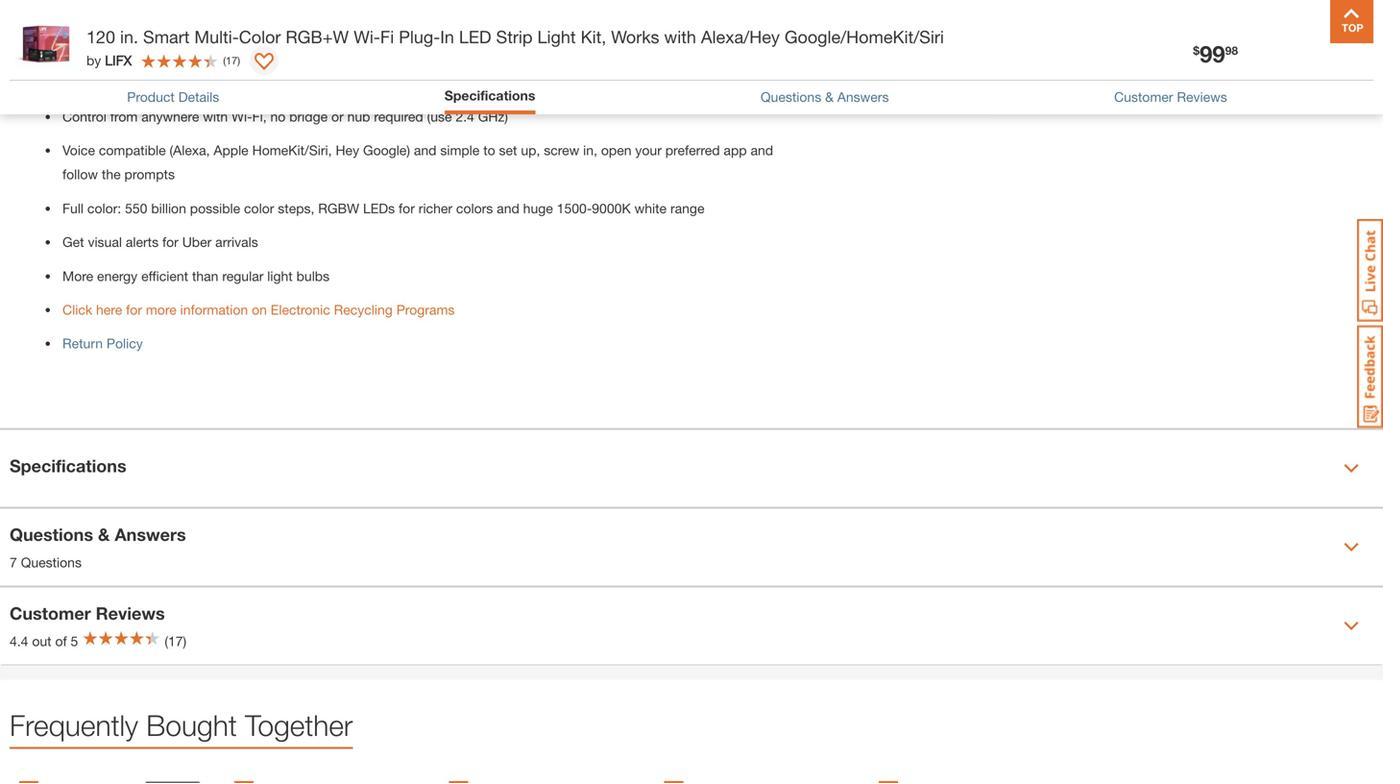 Task type: describe. For each thing, give the bounding box(es) containing it.
control: voice, scheduling, scenes, effects (eg move) integrations and fade tools like apple's adaptive lighting (coming in 2021) alexa light alarms or google sleep/wake
[[62, 50, 771, 90]]

integrations
[[383, 50, 453, 66]]

1 horizontal spatial for
[[162, 234, 179, 250]]

answers for questions & answers 7 questions
[[115, 524, 186, 545]]

answers for questions & answers
[[838, 89, 889, 105]]

120
[[86, 26, 115, 47]]

steps,
[[278, 200, 315, 216]]

0 vertical spatial reviews
[[1177, 89, 1228, 105]]

white
[[635, 200, 667, 216]]

library
[[728, 17, 765, 32]]

550
[[125, 200, 147, 216]]

return policy
[[62, 336, 143, 351]]

1500-
[[557, 200, 592, 216]]

huge
[[523, 200, 553, 216]]

1 vertical spatial customer
[[10, 603, 91, 623]]

homekit/siri,
[[252, 142, 332, 158]]

google)
[[363, 142, 410, 158]]

1 vertical spatial light
[[267, 268, 293, 284]]

sponsored
[[1162, 38, 1231, 55]]

1 vertical spatial specifications
[[10, 455, 126, 476]]

fade
[[484, 50, 510, 66]]

4.4
[[10, 633, 28, 649]]

bridge
[[289, 108, 328, 124]]

rgb+w
[[286, 26, 349, 47]]

arrivals
[[215, 234, 258, 250]]

(
[[223, 54, 226, 67]]

out
[[32, 633, 51, 649]]

(eg
[[320, 50, 339, 66]]

2.4
[[456, 108, 475, 124]]

works
[[611, 26, 660, 47]]

$
[[1194, 44, 1200, 57]]

sleep/wake
[[287, 75, 355, 90]]

full
[[62, 200, 84, 216]]

color
[[244, 200, 274, 216]]

uber
[[182, 234, 212, 250]]

your
[[636, 142, 662, 158]]

& for questions & answers
[[825, 89, 834, 105]]

effects inside control: voice, scheduling, scenes, effects (eg move) integrations and fade tools like apple's adaptive lighting (coming in 2021) alexa light alarms or google sleep/wake
[[276, 50, 317, 66]]

product details
[[127, 89, 219, 105]]

-
[[208, 17, 213, 32]]

and inside control: voice, scheduling, scenes, effects (eg move) integrations and fade tools like apple's adaptive lighting (coming in 2021) alexa light alarms or google sleep/wake
[[457, 50, 480, 66]]

smart
[[143, 26, 190, 47]]

click
[[62, 302, 92, 318]]

color
[[239, 26, 281, 47]]

leds
[[363, 200, 395, 216]]

strip
[[496, 26, 533, 47]]

in,
[[583, 142, 598, 158]]

by lifx
[[86, 52, 132, 68]]

(alexa,
[[170, 142, 210, 158]]

visual
[[88, 234, 122, 250]]

policy
[[107, 336, 143, 351]]

google
[[240, 75, 283, 90]]

& for questions & answers 7 questions
[[98, 524, 110, 545]]

preferred
[[666, 142, 720, 158]]

5
[[71, 633, 78, 649]]

alexa
[[114, 75, 147, 90]]

voice,
[[114, 50, 150, 66]]

1 vertical spatial or
[[332, 108, 344, 124]]

(coming
[[722, 50, 771, 66]]

1 caret image from the top
[[1344, 461, 1360, 476]]

google/homekit/siri
[[785, 26, 944, 47]]

16
[[217, 17, 232, 32]]

adaptive
[[620, 50, 671, 66]]

( 17 )
[[223, 54, 240, 67]]

alexa/hey
[[701, 26, 780, 47]]

alerts
[[126, 234, 159, 250]]

display image
[[255, 53, 274, 72]]

and left simple at the left of the page
[[414, 142, 437, 158]]

possible
[[190, 200, 240, 216]]

top button
[[1331, 0, 1374, 43]]

99
[[1200, 40, 1226, 67]]

questions & answers 7 questions
[[10, 524, 186, 570]]

technology
[[138, 17, 204, 32]]

required
[[374, 108, 423, 124]]

7
[[10, 554, 17, 570]]

by
[[86, 52, 101, 68]]

1 horizontal spatial lifx
[[594, 17, 621, 32]]

and right app
[[751, 142, 774, 158]]

click here for more information on electronic recycling programs link
[[62, 302, 455, 318]]

animate
[[514, 17, 562, 32]]

hub
[[347, 108, 370, 124]]

2 horizontal spatial with
[[665, 26, 697, 47]]

0 horizontal spatial with
[[203, 108, 228, 124]]

electronic
[[271, 302, 330, 318]]

1 vertical spatial customer reviews
[[10, 603, 165, 623]]

product
[[127, 89, 175, 105]]

0 horizontal spatial wi-
[[232, 108, 252, 124]]

regular
[[222, 268, 264, 284]]

that
[[461, 17, 484, 32]]

1 horizontal spatial with
[[565, 17, 590, 32]]

prompts
[[124, 166, 175, 182]]



Task type: vqa. For each thing, say whether or not it's contained in the screenshot.
Insinkerator Evolution 1Hp, 1 Hp Garbage Disposal, Advanced Series Ez Connect Continuous Feed Food Waste Disposer
no



Task type: locate. For each thing, give the bounding box(es) containing it.
1 horizontal spatial or
[[332, 108, 344, 124]]

1 horizontal spatial customer reviews
[[1115, 89, 1228, 105]]

1 horizontal spatial reviews
[[1177, 89, 1228, 105]]

with down details
[[203, 108, 228, 124]]

light
[[151, 75, 176, 90], [267, 268, 293, 284]]

0 vertical spatial lifx
[[594, 17, 621, 32]]

from
[[110, 108, 138, 124]]

kit,
[[581, 26, 607, 47]]

lifx up apple's
[[594, 17, 621, 32]]

in
[[62, 75, 73, 90]]

or
[[224, 75, 236, 90], [332, 108, 344, 124]]

customer
[[1115, 89, 1174, 105], [10, 603, 91, 623]]

lifx right by
[[105, 52, 132, 68]]

0 vertical spatial answers
[[838, 89, 889, 105]]

answers inside the questions & answers 7 questions
[[115, 524, 186, 545]]

for left uber
[[162, 234, 179, 250]]

get
[[62, 234, 84, 250]]

recycling
[[334, 302, 393, 318]]

1 horizontal spatial light
[[267, 268, 293, 284]]

to
[[484, 142, 495, 158]]

1 vertical spatial effects
[[276, 50, 317, 66]]

0 vertical spatial customer reviews
[[1115, 89, 1228, 105]]

screw
[[544, 142, 580, 158]]

tools
[[514, 50, 543, 66]]

exclusive
[[625, 17, 680, 32]]

no
[[270, 108, 286, 124]]

0 horizontal spatial reviews
[[96, 603, 165, 623]]

0 horizontal spatial or
[[224, 75, 236, 90]]

reviews up "(17)"
[[96, 603, 165, 623]]

the
[[102, 166, 121, 182]]

0 horizontal spatial &
[[98, 524, 110, 545]]

for right here
[[126, 302, 142, 318]]

can
[[488, 17, 510, 32]]

move)
[[343, 50, 379, 66]]

control
[[62, 108, 107, 124]]

bulbs
[[297, 268, 330, 284]]

0 vertical spatial &
[[825, 89, 834, 105]]

0 vertical spatial of
[[352, 17, 364, 32]]

1 vertical spatial lifx
[[105, 52, 132, 68]]

efficient
[[141, 268, 188, 284]]

questions & answers
[[761, 89, 889, 105]]

1 horizontal spatial answers
[[838, 89, 889, 105]]

zones
[[313, 17, 348, 32]]

2 vertical spatial questions
[[21, 554, 82, 570]]

1 horizontal spatial wi-
[[354, 26, 380, 47]]

of left 5
[[55, 633, 67, 649]]

color:
[[87, 200, 121, 216]]

billion
[[151, 200, 186, 216]]

for right leds
[[399, 200, 415, 216]]

0 vertical spatial wi-
[[354, 26, 380, 47]]

0 vertical spatial questions
[[761, 89, 822, 105]]

0 vertical spatial for
[[399, 200, 415, 216]]

light
[[538, 26, 576, 47]]

1 vertical spatial caret image
[[1344, 618, 1360, 634]]

1 horizontal spatial customer
[[1115, 89, 1174, 105]]

control from anywhere with wi-fi, no bridge or hub required (use 2.4 ghz)
[[62, 108, 508, 124]]

1 vertical spatial wi-
[[232, 108, 252, 124]]

light left bulbs
[[267, 268, 293, 284]]

wi- up apple
[[232, 108, 252, 124]]

0 vertical spatial customer
[[1115, 89, 1174, 105]]

polychrome
[[62, 17, 134, 32]]

customer down 'sponsored'
[[1115, 89, 1174, 105]]

compatible
[[99, 142, 166, 158]]

click here for more information on electronic recycling programs
[[62, 302, 455, 318]]

1 vertical spatial for
[[162, 234, 179, 250]]

bought
[[146, 708, 237, 742]]

of right zones on the left of page
[[352, 17, 364, 32]]

0 vertical spatial or
[[224, 75, 236, 90]]

1 horizontal spatial effects
[[684, 17, 724, 32]]

caret image
[[1344, 539, 1360, 555]]

polychrome technology - 16 addressable zones of different colors that can animate with lifx exclusive effects library
[[62, 17, 765, 32]]

than
[[192, 268, 219, 284]]

0 vertical spatial light
[[151, 75, 176, 90]]

0 horizontal spatial light
[[151, 75, 176, 90]]

specifications up ghz)
[[445, 87, 536, 103]]

1 horizontal spatial of
[[352, 17, 364, 32]]

in.
[[120, 26, 138, 47]]

2 horizontal spatial for
[[399, 200, 415, 216]]

apple
[[214, 142, 249, 158]]

with
[[565, 17, 590, 32], [665, 26, 697, 47], [203, 108, 228, 124]]

customer reviews button
[[1115, 87, 1228, 107], [1115, 87, 1228, 107]]

get visual alerts for uber arrivals
[[62, 234, 258, 250]]

and
[[457, 50, 480, 66], [414, 142, 437, 158], [751, 142, 774, 158], [497, 200, 520, 216]]

0 horizontal spatial answers
[[115, 524, 186, 545]]

ghz)
[[478, 108, 508, 124]]

1 vertical spatial of
[[55, 633, 67, 649]]

apple's
[[571, 50, 616, 66]]

0 horizontal spatial for
[[126, 302, 142, 318]]

customer up 4.4 out of 5
[[10, 603, 91, 623]]

or inside control: voice, scheduling, scenes, effects (eg move) integrations and fade tools like apple's adaptive lighting (coming in 2021) alexa light alarms or google sleep/wake
[[224, 75, 236, 90]]

2 caret image from the top
[[1344, 618, 1360, 634]]

fi
[[380, 26, 394, 47]]

1 vertical spatial questions
[[10, 524, 93, 545]]

multi-
[[194, 26, 239, 47]]

98
[[1226, 44, 1239, 57]]

2 vertical spatial for
[[126, 302, 142, 318]]

(17)
[[165, 633, 187, 649]]

and down led
[[457, 50, 480, 66]]

rgbw
[[318, 200, 359, 216]]

fi,
[[252, 108, 267, 124]]

0 horizontal spatial customer
[[10, 603, 91, 623]]

hey
[[336, 142, 359, 158]]

0 vertical spatial caret image
[[1344, 461, 1360, 476]]

effects up lighting
[[684, 17, 724, 32]]

questions up 7
[[10, 524, 93, 545]]

return policy link
[[62, 336, 143, 351]]

17
[[226, 54, 238, 67]]

richer
[[419, 200, 453, 216]]

effects down rgb+w
[[276, 50, 317, 66]]

questions down the '(coming'
[[761, 89, 822, 105]]

0 horizontal spatial lifx
[[105, 52, 132, 68]]

specifications
[[445, 87, 536, 103], [10, 455, 126, 476]]

alarms
[[180, 75, 220, 90]]

light right alexa
[[151, 75, 176, 90]]

colors left that
[[420, 17, 457, 32]]

more
[[146, 302, 177, 318]]

energy
[[97, 268, 138, 284]]

0 horizontal spatial of
[[55, 633, 67, 649]]

9000k
[[592, 200, 631, 216]]

0 horizontal spatial customer reviews
[[10, 603, 165, 623]]

customer reviews down $
[[1115, 89, 1228, 105]]

or left hub
[[332, 108, 344, 124]]

1 vertical spatial colors
[[456, 200, 493, 216]]

together
[[245, 708, 353, 742]]

1 vertical spatial answers
[[115, 524, 186, 545]]

questions for questions & answers
[[761, 89, 822, 105]]

with up lighting
[[665, 26, 697, 47]]

0 vertical spatial colors
[[420, 17, 457, 32]]

scenes,
[[226, 50, 273, 66]]

open
[[601, 142, 632, 158]]

or down 17 at the left of the page
[[224, 75, 236, 90]]

1 horizontal spatial &
[[825, 89, 834, 105]]

1 vertical spatial &
[[98, 524, 110, 545]]

0 vertical spatial effects
[[684, 17, 724, 32]]

0 vertical spatial specifications
[[445, 87, 536, 103]]

live chat image
[[1358, 219, 1384, 322]]

voice
[[62, 142, 95, 158]]

)
[[238, 54, 240, 67]]

return
[[62, 336, 103, 351]]

1 horizontal spatial specifications
[[445, 87, 536, 103]]

and left 'huge'
[[497, 200, 520, 216]]

caret image down caret image
[[1344, 618, 1360, 634]]

control:
[[62, 50, 110, 66]]

wi-
[[354, 26, 380, 47], [232, 108, 252, 124]]

customer reviews up 5
[[10, 603, 165, 623]]

in
[[440, 26, 454, 47]]

1 vertical spatial reviews
[[96, 603, 165, 623]]

(use
[[427, 108, 452, 124]]

frequently
[[10, 708, 138, 742]]

&
[[825, 89, 834, 105], [98, 524, 110, 545]]

light inside control: voice, scheduling, scenes, effects (eg move) integrations and fade tools like apple's adaptive lighting (coming in 2021) alexa light alarms or google sleep/wake
[[151, 75, 176, 90]]

wi- up move)
[[354, 26, 380, 47]]

scheduling,
[[153, 50, 222, 66]]

& inside the questions & answers 7 questions
[[98, 524, 110, 545]]

on
[[252, 302, 267, 318]]

product image image
[[14, 10, 77, 72]]

caret image up caret image
[[1344, 461, 1360, 476]]

caret image
[[1344, 461, 1360, 476], [1344, 618, 1360, 634]]

specifications up the questions & answers 7 questions
[[10, 455, 126, 476]]

led
[[459, 26, 492, 47]]

answers
[[838, 89, 889, 105], [115, 524, 186, 545]]

feedback link image
[[1358, 325, 1384, 429]]

0 horizontal spatial effects
[[276, 50, 317, 66]]

frequently bought together
[[10, 708, 353, 742]]

questions right 7
[[21, 554, 82, 570]]

0 horizontal spatial specifications
[[10, 455, 126, 476]]

colors
[[420, 17, 457, 32], [456, 200, 493, 216]]

lighting
[[675, 50, 719, 66]]

more energy efficient than regular light bulbs
[[62, 268, 330, 284]]

reviews down "99"
[[1177, 89, 1228, 105]]

with up apple's
[[565, 17, 590, 32]]

questions for questions & answers 7 questions
[[10, 524, 93, 545]]

colors right richer
[[456, 200, 493, 216]]



